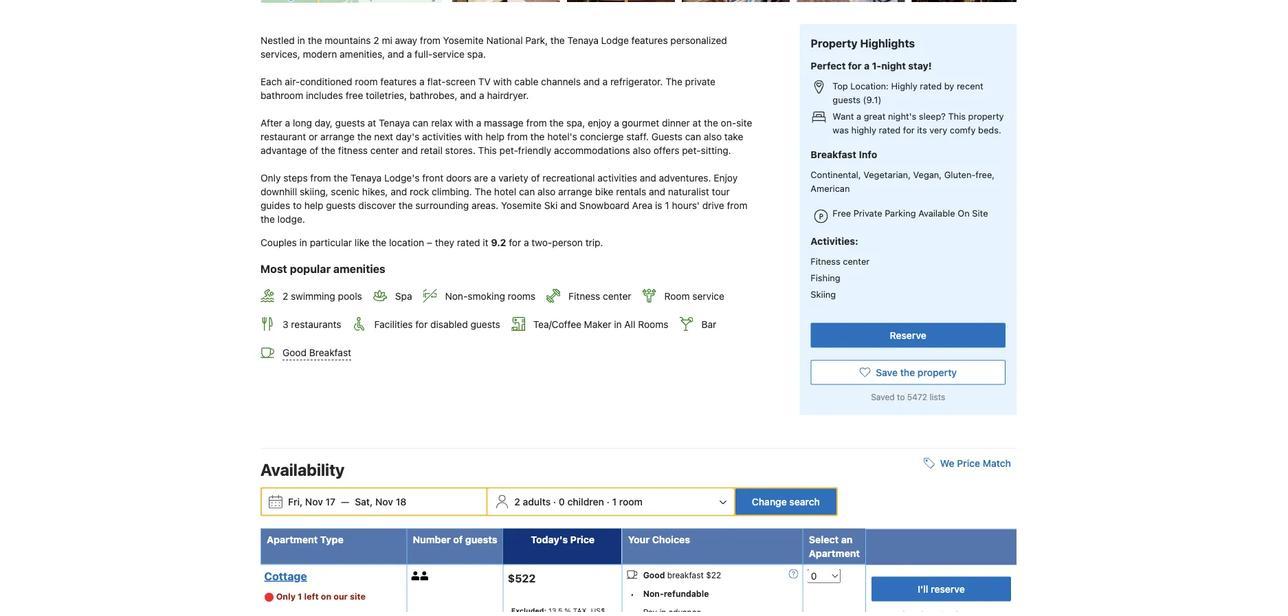 Task type: vqa. For each thing, say whether or not it's contained in the screenshot.
Save
yes



Task type: describe. For each thing, give the bounding box(es) containing it.
2 · from the left
[[607, 496, 610, 507]]

and down screen on the top
[[460, 90, 477, 101]]

scenic
[[331, 186, 360, 197]]

each
[[261, 76, 282, 87]]

from down massage
[[507, 131, 528, 142]]

day,
[[315, 117, 333, 129]]

advantage
[[261, 145, 307, 156]]

18
[[396, 496, 407, 507]]

17
[[326, 496, 336, 507]]

save
[[876, 367, 898, 378]]

by
[[945, 81, 955, 91]]

1 horizontal spatial help
[[486, 131, 505, 142]]

0 horizontal spatial yosemite
[[443, 35, 484, 46]]

bathrobes,
[[410, 90, 458, 101]]

spa.
[[467, 49, 486, 60]]

only 1 left on our site
[[276, 591, 366, 601]]

is
[[656, 200, 663, 211]]

from up full- on the left top
[[420, 35, 441, 46]]

1 inside the nestled in the mountains 2 mi away from yosemite national park, the tenaya lodge features personalized services, modern amenities, and a full-service spa. each air-conditioned room features a flat-screen tv with cable channels and a refrigerator. the private bathroom includes free toiletries, bathrobes, and a hairdryer. after a long day, guests at tenaya can relax with a massage from the spa, enjoy a gourmet dinner at the on-site restaurant or arrange the next day's activities with help from the hotel's concierge staff. guests can also take advantage of the fitness center and retail stores. this pet-friendly accommodations also offers pet-sitting. only steps from the tenaya lodge's front doors are a variety of recreational activities and adventures. enjoy downhill skiing, scenic hikes, and rock climbing. the hotel can also arrange bike rentals and naturalist tour guides to help guests discover the surrounding areas. yosemite ski and snowboard area is 1 hours' drive from the lodge.
[[665, 200, 670, 211]]

select an apartment
[[809, 534, 860, 559]]

0 vertical spatial features
[[632, 35, 668, 46]]

number of guests
[[413, 534, 498, 545]]

a left refrigerator.
[[603, 76, 608, 87]]

fitness center fishing skiing
[[811, 256, 870, 299]]

2 vertical spatial also
[[538, 186, 556, 197]]

0 horizontal spatial 1
[[298, 591, 302, 601]]

room service
[[665, 290, 725, 302]]

a up restaurant
[[285, 117, 290, 129]]

location
[[389, 237, 424, 248]]

the right like
[[372, 237, 387, 248]]

fitness for fitness center
[[569, 290, 601, 302]]

the left fitness
[[321, 145, 336, 156]]

1 vertical spatial tenaya
[[379, 117, 410, 129]]

mountains
[[325, 35, 371, 46]]

its
[[918, 125, 928, 135]]

sat,
[[355, 496, 373, 507]]

nestled in the mountains 2 mi away from yosemite national park, the tenaya lodge features personalized services, modern amenities, and a full-service spa. each air-conditioned room features a flat-screen tv with cable channels and a refrigerator. the private bathroom includes free toiletries, bathrobes, and a hairdryer. after a long day, guests at tenaya can relax with a massage from the spa, enjoy a gourmet dinner at the on-site restaurant or arrange the next day's activities with help from the hotel's concierge staff. guests can also take advantage of the fitness center and retail stores. this pet-friendly accommodations also offers pet-sitting. only steps from the tenaya lodge's front doors are a variety of recreational activities and adventures. enjoy downhill skiing, scenic hikes, and rock climbing. the hotel can also arrange bike rentals and naturalist tour guides to help guests discover the surrounding areas. yosemite ski and snowboard area is 1 hours' drive from the lodge.
[[261, 35, 755, 225]]

1 vertical spatial with
[[455, 117, 474, 129]]

today's price
[[531, 534, 595, 545]]

room
[[665, 290, 690, 302]]

0 horizontal spatial features
[[381, 76, 417, 87]]

variety
[[499, 172, 529, 184]]

apartment type
[[267, 534, 344, 545]]

2 vertical spatial with
[[465, 131, 483, 142]]

night
[[882, 60, 906, 71]]

vegan,
[[914, 169, 942, 180]]

1 inside button
[[612, 496, 617, 507]]

an
[[842, 534, 853, 545]]

and up is
[[649, 186, 666, 197]]

a right enjoy
[[614, 117, 620, 129]]

massage
[[484, 117, 524, 129]]

smoking
[[468, 290, 505, 302]]

1 vertical spatial site
[[350, 591, 366, 601]]

channels
[[541, 76, 581, 87]]

and down day's
[[402, 145, 418, 156]]

children
[[568, 496, 604, 507]]

particular
[[310, 237, 352, 248]]

1 vertical spatial only
[[276, 591, 296, 601]]

0 horizontal spatial activities
[[422, 131, 462, 142]]

0 horizontal spatial help
[[304, 200, 324, 211]]

to inside the nestled in the mountains 2 mi away from yosemite national park, the tenaya lodge features personalized services, modern amenities, and a full-service spa. each air-conditioned room features a flat-screen tv with cable channels and a refrigerator. the private bathroom includes free toiletries, bathrobes, and a hairdryer. after a long day, guests at tenaya can relax with a massage from the spa, enjoy a gourmet dinner at the on-site restaurant or arrange the next day's activities with help from the hotel's concierge staff. guests can also take advantage of the fitness center and retail stores. this pet-friendly accommodations also offers pet-sitting. only steps from the tenaya lodge's front doors are a variety of recreational activities and adventures. enjoy downhill skiing, scenic hikes, and rock climbing. the hotel can also arrange bike rentals and naturalist tour guides to help guests discover the surrounding areas. yosemite ski and snowboard area is 1 hours' drive from the lodge.
[[293, 200, 302, 211]]

2 pet- from the left
[[682, 145, 701, 156]]

the up modern
[[308, 35, 322, 46]]

2 adults · 0 children · 1 room button
[[489, 489, 733, 515]]

a left the flat-
[[420, 76, 425, 87]]

private
[[854, 208, 883, 218]]

in for nestled
[[298, 35, 305, 46]]

sat, nov 18 button
[[350, 489, 412, 514]]

for right 9.2
[[509, 237, 522, 248]]

1-
[[873, 60, 882, 71]]

1 vertical spatial of
[[531, 172, 540, 184]]

refrigerator.
[[611, 76, 663, 87]]

gourmet
[[622, 117, 660, 129]]

2 swimming pools
[[283, 290, 362, 302]]

mi
[[382, 35, 393, 46]]

change search
[[752, 496, 821, 507]]

1 horizontal spatial activities
[[598, 172, 638, 184]]

swimming
[[291, 290, 336, 302]]

2 nov from the left
[[376, 496, 393, 507]]

0 horizontal spatial of
[[310, 145, 319, 156]]

2 vertical spatial in
[[614, 319, 622, 330]]

rated inside top location: highly rated by recent guests (9.1)
[[921, 81, 942, 91]]

–
[[427, 237, 433, 248]]

fishing
[[811, 272, 841, 283]]

a down away
[[407, 49, 412, 60]]

private
[[685, 76, 716, 87]]

0 horizontal spatial breakfast
[[309, 347, 351, 359]]

stores.
[[445, 145, 476, 156]]

night's
[[889, 111, 917, 121]]

most popular amenities
[[261, 262, 386, 276]]

today's
[[531, 534, 568, 545]]

fitness for fitness center fishing skiing
[[811, 256, 841, 266]]

2 inside the nestled in the mountains 2 mi away from yosemite national park, the tenaya lodge features personalized services, modern amenities, and a full-service spa. each air-conditioned room features a flat-screen tv with cable channels and a refrigerator. the private bathroom includes free toiletries, bathrobes, and a hairdryer. after a long day, guests at tenaya can relax with a massage from the spa, enjoy a gourmet dinner at the on-site restaurant or arrange the next day's activities with help from the hotel's concierge staff. guests can also take advantage of the fitness center and retail stores. this pet-friendly accommodations also offers pet-sitting. only steps from the tenaya lodge's front doors are a variety of recreational activities and adventures. enjoy downhill skiing, scenic hikes, and rock climbing. the hotel can also arrange bike rentals and naturalist tour guides to help guests discover the surrounding areas. yosemite ski and snowboard area is 1 hours' drive from the lodge.
[[374, 35, 379, 46]]

the inside dropdown button
[[901, 367, 916, 378]]

cottage
[[264, 569, 307, 583]]

—
[[341, 496, 350, 507]]

surrounding
[[416, 200, 469, 211]]

sleep?
[[919, 111, 946, 121]]

rated inside the want a great night's sleep? this property was highly rated for its very comfy beds.
[[879, 125, 901, 135]]

a right are
[[491, 172, 496, 184]]

2 at from the left
[[693, 117, 702, 129]]

0 horizontal spatial apartment
[[267, 534, 318, 545]]

1 vertical spatial arrange
[[559, 186, 593, 197]]

0 vertical spatial with
[[494, 76, 512, 87]]

cottage link
[[264, 569, 399, 583]]

a down "tv"
[[479, 90, 485, 101]]

select
[[809, 534, 839, 545]]

and down lodge's
[[391, 186, 407, 197]]

like
[[355, 237, 370, 248]]

from up "friendly"
[[527, 117, 547, 129]]

concierge
[[580, 131, 624, 142]]

free,
[[976, 169, 995, 180]]

reserve
[[890, 329, 927, 341]]

want a great night's sleep? this property was highly rated for its very comfy beds.
[[833, 111, 1005, 135]]

1 vertical spatial to
[[898, 392, 905, 402]]

park,
[[526, 35, 548, 46]]

1 horizontal spatial also
[[633, 145, 651, 156]]

match
[[983, 457, 1012, 469]]

restaurants
[[291, 319, 342, 330]]

center for fitness center
[[603, 290, 632, 302]]

(9.1)
[[864, 94, 882, 105]]

discover
[[359, 200, 396, 211]]

great
[[864, 111, 886, 121]]

recreational
[[543, 172, 595, 184]]

available
[[919, 208, 956, 218]]

very
[[930, 125, 948, 135]]

this inside the want a great night's sleep? this property was highly rated for its very comfy beds.
[[949, 111, 966, 121]]

and right ski
[[561, 200, 577, 211]]

and up the "rentals"
[[640, 172, 657, 184]]

doors
[[446, 172, 472, 184]]

2 for 2 swimming pools
[[283, 290, 288, 302]]

sitting.
[[701, 145, 732, 156]]

gluten-
[[945, 169, 976, 180]]

the up scenic
[[334, 172, 348, 184]]

comfy
[[950, 125, 976, 135]]

1 vertical spatial the
[[475, 186, 492, 197]]

2 vertical spatial of
[[453, 534, 463, 545]]

property highlights
[[811, 37, 916, 50]]

cable
[[515, 76, 539, 87]]

enjoy
[[714, 172, 738, 184]]

flat-
[[427, 76, 446, 87]]

tea/coffee
[[534, 319, 582, 330]]

0 vertical spatial also
[[704, 131, 722, 142]]

want
[[833, 111, 855, 121]]



Task type: locate. For each thing, give the bounding box(es) containing it.
center down next
[[371, 145, 399, 156]]

1 vertical spatial non-
[[644, 589, 664, 599]]

0 vertical spatial tenaya
[[568, 35, 599, 46]]

nov left 18
[[376, 496, 393, 507]]

for left its on the right
[[904, 125, 915, 135]]

non- up disabled
[[445, 290, 468, 302]]

the up fitness
[[357, 131, 372, 142]]

price right today's
[[571, 534, 595, 545]]

only inside the nestled in the mountains 2 mi away from yosemite national park, the tenaya lodge features personalized services, modern amenities, and a full-service spa. each air-conditioned room features a flat-screen tv with cable channels and a refrigerator. the private bathroom includes free toiletries, bathrobes, and a hairdryer. after a long day, guests at tenaya can relax with a massage from the spa, enjoy a gourmet dinner at the on-site restaurant or arrange the next day's activities with help from the hotel's concierge staff. guests can also take advantage of the fitness center and retail stores. this pet-friendly accommodations also offers pet-sitting. only steps from the tenaya lodge's front doors are a variety of recreational activities and adventures. enjoy downhill skiing, scenic hikes, and rock climbing. the hotel can also arrange bike rentals and naturalist tour guides to help guests discover the surrounding areas. yosemite ski and snowboard area is 1 hours' drive from the lodge.
[[261, 172, 281, 184]]

1 horizontal spatial of
[[453, 534, 463, 545]]

0 vertical spatial only
[[261, 172, 281, 184]]

amenities,
[[340, 49, 385, 60]]

0 vertical spatial rated
[[921, 81, 942, 91]]

the right save
[[901, 367, 916, 378]]

2 horizontal spatial can
[[686, 131, 702, 142]]

property
[[969, 111, 1005, 121], [918, 367, 958, 378]]

recent
[[957, 81, 984, 91]]

saved to 5472 lists
[[872, 392, 946, 402]]

1 vertical spatial can
[[686, 131, 702, 142]]

lodge's
[[384, 172, 420, 184]]

1 horizontal spatial at
[[693, 117, 702, 129]]

0 horizontal spatial center
[[371, 145, 399, 156]]

0 horizontal spatial arrange
[[321, 131, 355, 142]]

guests right day,
[[335, 117, 365, 129]]

0 horizontal spatial 2
[[283, 290, 288, 302]]

hotel
[[494, 186, 517, 197]]

1 at from the left
[[368, 117, 376, 129]]

only up downhill in the top left of the page
[[261, 172, 281, 184]]

0 vertical spatial to
[[293, 200, 302, 211]]

and
[[388, 49, 404, 60], [584, 76, 600, 87], [460, 90, 477, 101], [402, 145, 418, 156], [640, 172, 657, 184], [391, 186, 407, 197], [649, 186, 666, 197], [561, 200, 577, 211]]

the right park,
[[551, 35, 565, 46]]

0 vertical spatial activities
[[422, 131, 462, 142]]

on
[[958, 208, 970, 218]]

after
[[261, 117, 283, 129]]

pet- up variety
[[500, 145, 518, 156]]

in for couples
[[300, 237, 307, 248]]

·
[[554, 496, 557, 507], [607, 496, 610, 507]]

rated down "night's"
[[879, 125, 901, 135]]

guests
[[652, 131, 683, 142]]

for inside the want a great night's sleep? this property was highly rated for its very comfy beds.
[[904, 125, 915, 135]]

yosemite down hotel
[[501, 200, 542, 211]]

property inside the want a great night's sleep? this property was highly rated for its very comfy beds.
[[969, 111, 1005, 121]]

snowboard
[[580, 200, 630, 211]]

2 vertical spatial rated
[[457, 237, 480, 248]]

for left 1- on the top right of the page
[[849, 60, 862, 71]]

1 vertical spatial also
[[633, 145, 651, 156]]

lodge.
[[278, 214, 305, 225]]

1 vertical spatial good
[[644, 570, 665, 580]]

the up "areas."
[[475, 186, 492, 197]]

center up all
[[603, 290, 632, 302]]

stay!
[[909, 60, 932, 71]]

hikes,
[[362, 186, 388, 197]]

0 horizontal spatial service
[[433, 49, 465, 60]]

1 horizontal spatial fitness
[[811, 256, 841, 266]]

tenaya up hikes,
[[351, 172, 382, 184]]

lodge
[[602, 35, 629, 46]]

in inside the nestled in the mountains 2 mi away from yosemite national park, the tenaya lodge features personalized services, modern amenities, and a full-service spa. each air-conditioned room features a flat-screen tv with cable channels and a refrigerator. the private bathroom includes free toiletries, bathrobes, and a hairdryer. after a long day, guests at tenaya can relax with a massage from the spa, enjoy a gourmet dinner at the on-site restaurant or arrange the next day's activities with help from the hotel's concierge staff. guests can also take advantage of the fitness center and retail stores. this pet-friendly accommodations also offers pet-sitting. only steps from the tenaya lodge's front doors are a variety of recreational activities and adventures. enjoy downhill skiing, scenic hikes, and rock climbing. the hotel can also arrange bike rentals and naturalist tour guides to help guests discover the surrounding areas. yosemite ski and snowboard area is 1 hours' drive from the lodge.
[[298, 35, 305, 46]]

1 horizontal spatial to
[[898, 392, 905, 402]]

maker
[[584, 319, 612, 330]]

american
[[811, 183, 850, 194]]

good for good breakfast
[[283, 347, 307, 359]]

2 for 2 adults · 0 children · 1 room
[[515, 496, 521, 507]]

0 horizontal spatial can
[[413, 117, 429, 129]]

1 horizontal spatial features
[[632, 35, 668, 46]]

and down mi
[[388, 49, 404, 60]]

person
[[553, 237, 583, 248]]

1 vertical spatial service
[[693, 290, 725, 302]]

1 nov from the left
[[305, 496, 323, 507]]

good breakfast
[[283, 347, 351, 359]]

breakfast info
[[811, 149, 878, 160]]

2 left mi
[[374, 35, 379, 46]]

rooms
[[508, 290, 536, 302]]

0 vertical spatial the
[[666, 76, 683, 87]]

0 vertical spatial fitness
[[811, 256, 841, 266]]

1 vertical spatial 1
[[612, 496, 617, 507]]

also up sitting.
[[704, 131, 722, 142]]

0 vertical spatial price
[[958, 457, 981, 469]]

1 vertical spatial fitness
[[569, 290, 601, 302]]

the up "friendly"
[[531, 131, 545, 142]]

a left massage
[[477, 117, 482, 129]]

non-refundable
[[644, 589, 709, 599]]

2 horizontal spatial 1
[[665, 200, 670, 211]]

guests inside top location: highly rated by recent guests (9.1)
[[833, 94, 861, 105]]

the down rock
[[399, 200, 413, 211]]

from up skiing,
[[311, 172, 331, 184]]

2 vertical spatial 1
[[298, 591, 302, 601]]

1 vertical spatial 2
[[283, 290, 288, 302]]

more details on meals and payment options image
[[789, 569, 799, 579]]

non- right the •
[[644, 589, 664, 599]]

1 horizontal spatial the
[[666, 76, 683, 87]]

2 horizontal spatial center
[[843, 256, 870, 266]]

activities up bike on the top left
[[598, 172, 638, 184]]

0 horizontal spatial ·
[[554, 496, 557, 507]]

fitness
[[338, 145, 368, 156]]

center inside 'fitness center fishing skiing'
[[843, 256, 870, 266]]

the left private
[[666, 76, 683, 87]]

center for fitness center fishing skiing
[[843, 256, 870, 266]]

1 horizontal spatial breakfast
[[811, 149, 857, 160]]

your choices
[[628, 534, 691, 545]]

1 horizontal spatial yosemite
[[501, 200, 542, 211]]

1 horizontal spatial site
[[737, 117, 753, 129]]

in right the couples
[[300, 237, 307, 248]]

0 vertical spatial 2
[[374, 35, 379, 46]]

arrange down recreational
[[559, 186, 593, 197]]

0 vertical spatial service
[[433, 49, 465, 60]]

property up beds.
[[969, 111, 1005, 121]]

price for today's
[[571, 534, 595, 545]]

0 horizontal spatial good
[[283, 347, 307, 359]]

was
[[833, 125, 849, 135]]

property
[[811, 37, 858, 50]]

good down '3'
[[283, 347, 307, 359]]

on-
[[721, 117, 737, 129]]

fitness inside 'fitness center fishing skiing'
[[811, 256, 841, 266]]

price inside dropdown button
[[958, 457, 981, 469]]

features up toiletries,
[[381, 76, 417, 87]]

this up comfy
[[949, 111, 966, 121]]

from down tour
[[727, 200, 748, 211]]

day's
[[396, 131, 420, 142]]

restaurant
[[261, 131, 306, 142]]

of right number
[[453, 534, 463, 545]]

we price match
[[941, 457, 1012, 469]]

guests
[[833, 94, 861, 105], [335, 117, 365, 129], [326, 200, 356, 211], [471, 319, 501, 330], [466, 534, 498, 545]]

0 horizontal spatial fitness
[[569, 290, 601, 302]]

free
[[346, 90, 363, 101]]

0 horizontal spatial price
[[571, 534, 595, 545]]

0 horizontal spatial at
[[368, 117, 376, 129]]

i'll reserve
[[918, 583, 966, 595]]

room
[[355, 76, 378, 87], [620, 496, 643, 507]]

top
[[833, 81, 849, 91]]

1 horizontal spatial apartment
[[809, 547, 860, 559]]

fitness up fishing on the right top
[[811, 256, 841, 266]]

includes
[[306, 90, 343, 101]]

1 vertical spatial property
[[918, 367, 958, 378]]

0 vertical spatial apartment
[[267, 534, 318, 545]]

price
[[958, 457, 981, 469], [571, 534, 595, 545]]

0 vertical spatial non-
[[445, 290, 468, 302]]

room up the your
[[620, 496, 643, 507]]

1 horizontal spatial room
[[620, 496, 643, 507]]

and right channels
[[584, 76, 600, 87]]

1 horizontal spatial center
[[603, 290, 632, 302]]

0 horizontal spatial room
[[355, 76, 378, 87]]

1 vertical spatial yosemite
[[501, 200, 542, 211]]

· right children
[[607, 496, 610, 507]]

breakfast up continental,
[[811, 149, 857, 160]]

activities down relax
[[422, 131, 462, 142]]

occupancy image
[[412, 571, 421, 580], [421, 571, 430, 580]]

2 horizontal spatial rated
[[921, 81, 942, 91]]

for left disabled
[[416, 319, 428, 330]]

continental, vegetarian, vegan, gluten-free, american
[[811, 169, 995, 194]]

hotel's
[[548, 131, 578, 142]]

0
[[559, 496, 565, 507]]

with up hairdryer.
[[494, 76, 512, 87]]

9.2
[[491, 237, 507, 248]]

price right we
[[958, 457, 981, 469]]

apartment down select
[[809, 547, 860, 559]]

site
[[737, 117, 753, 129], [350, 591, 366, 601]]

service inside the nestled in the mountains 2 mi away from yosemite national park, the tenaya lodge features personalized services, modern amenities, and a full-service spa. each air-conditioned room features a flat-screen tv with cable channels and a refrigerator. the private bathroom includes free toiletries, bathrobes, and a hairdryer. after a long day, guests at tenaya can relax with a massage from the spa, enjoy a gourmet dinner at the on-site restaurant or arrange the next day's activities with help from the hotel's concierge staff. guests can also take advantage of the fitness center and retail stores. this pet-friendly accommodations also offers pet-sitting. only steps from the tenaya lodge's front doors are a variety of recreational activities and adventures. enjoy downhill skiing, scenic hikes, and rock climbing. the hotel can also arrange bike rentals and naturalist tour guides to help guests discover the surrounding areas. yosemite ski and snowboard area is 1 hours' drive from the lodge.
[[433, 49, 465, 60]]

help down massage
[[486, 131, 505, 142]]

bathroom
[[261, 90, 304, 101]]

site inside the nestled in the mountains 2 mi away from yosemite national park, the tenaya lodge features personalized services, modern amenities, and a full-service spa. each air-conditioned room features a flat-screen tv with cable channels and a refrigerator. the private bathroom includes free toiletries, bathrobes, and a hairdryer. after a long day, guests at tenaya can relax with a massage from the spa, enjoy a gourmet dinner at the on-site restaurant or arrange the next day's activities with help from the hotel's concierge staff. guests can also take advantage of the fitness center and retail stores. this pet-friendly accommodations also offers pet-sitting. only steps from the tenaya lodge's front doors are a variety of recreational activities and adventures. enjoy downhill skiing, scenic hikes, and rock climbing. the hotel can also arrange bike rentals and naturalist tour guides to help guests discover the surrounding areas. yosemite ski and snowboard area is 1 hours' drive from the lodge.
[[737, 117, 753, 129]]

0 vertical spatial breakfast
[[811, 149, 857, 160]]

at right dinner
[[693, 117, 702, 129]]

non-smoking rooms
[[445, 290, 536, 302]]

1 horizontal spatial 2
[[374, 35, 379, 46]]

the up hotel's
[[550, 117, 564, 129]]

features right lodge
[[632, 35, 668, 46]]

non- for refundable
[[644, 589, 664, 599]]

service left spa.
[[433, 49, 465, 60]]

room inside 2 adults · 0 children · 1 room button
[[620, 496, 643, 507]]

property up lists
[[918, 367, 958, 378]]

offers
[[654, 145, 680, 156]]

popular
[[290, 262, 331, 276]]

in up modern
[[298, 35, 305, 46]]

pet-
[[500, 145, 518, 156], [682, 145, 701, 156]]

0 vertical spatial arrange
[[321, 131, 355, 142]]

drive
[[703, 200, 725, 211]]

0 vertical spatial 1
[[665, 200, 670, 211]]

1 right children
[[612, 496, 617, 507]]

1 left left on the bottom
[[298, 591, 302, 601]]

yosemite up spa.
[[443, 35, 484, 46]]

adults
[[523, 496, 551, 507]]

a up highly
[[857, 111, 862, 121]]

good for good breakfast $22
[[644, 570, 665, 580]]

this inside the nestled in the mountains 2 mi away from yosemite national park, the tenaya lodge features personalized services, modern amenities, and a full-service spa. each air-conditioned room features a flat-screen tv with cable channels and a refrigerator. the private bathroom includes free toiletries, bathrobes, and a hairdryer. after a long day, guests at tenaya can relax with a massage from the spa, enjoy a gourmet dinner at the on-site restaurant or arrange the next day's activities with help from the hotel's concierge staff. guests can also take advantage of the fitness center and retail stores. this pet-friendly accommodations also offers pet-sitting. only steps from the tenaya lodge's front doors are a variety of recreational activities and adventures. enjoy downhill skiing, scenic hikes, and rock climbing. the hotel can also arrange bike rentals and naturalist tour guides to help guests discover the surrounding areas. yosemite ski and snowboard area is 1 hours' drive from the lodge.
[[478, 145, 497, 156]]

1 horizontal spatial arrange
[[559, 186, 593, 197]]

retail
[[421, 145, 443, 156]]

0 horizontal spatial nov
[[305, 496, 323, 507]]

to up the lodge.
[[293, 200, 302, 211]]

0 vertical spatial in
[[298, 35, 305, 46]]

0 horizontal spatial non-
[[445, 290, 468, 302]]

price for we
[[958, 457, 981, 469]]

rooms
[[638, 319, 669, 330]]

site right our
[[350, 591, 366, 601]]

type
[[320, 534, 344, 545]]

can up day's
[[413, 117, 429, 129]]

1 occupancy image from the left
[[412, 571, 421, 580]]

guests right number
[[466, 534, 498, 545]]

0 vertical spatial good
[[283, 347, 307, 359]]

continental,
[[811, 169, 862, 180]]

highly
[[892, 81, 918, 91]]

rated left it
[[457, 237, 480, 248]]

for
[[849, 60, 862, 71], [904, 125, 915, 135], [509, 237, 522, 248], [416, 319, 428, 330]]

room inside the nestled in the mountains 2 mi away from yosemite national park, the tenaya lodge features personalized services, modern amenities, and a full-service spa. each air-conditioned room features a flat-screen tv with cable channels and a refrigerator. the private bathroom includes free toiletries, bathrobes, and a hairdryer. after a long day, guests at tenaya can relax with a massage from the spa, enjoy a gourmet dinner at the on-site restaurant or arrange the next day's activities with help from the hotel's concierge staff. guests can also take advantage of the fitness center and retail stores. this pet-friendly accommodations also offers pet-sitting. only steps from the tenaya lodge's front doors are a variety of recreational activities and adventures. enjoy downhill skiing, scenic hikes, and rock climbing. the hotel can also arrange bike rentals and naturalist tour guides to help guests discover the surrounding areas. yosemite ski and snowboard area is 1 hours' drive from the lodge.
[[355, 76, 378, 87]]

of down "or"
[[310, 145, 319, 156]]

a inside the want a great night's sleep? this property was highly rated for its very comfy beds.
[[857, 111, 862, 121]]

1 vertical spatial breakfast
[[309, 347, 351, 359]]

fitness up maker
[[569, 290, 601, 302]]

1 vertical spatial activities
[[598, 172, 638, 184]]

nestled
[[261, 35, 295, 46]]

number
[[413, 534, 451, 545]]

1 vertical spatial rated
[[879, 125, 901, 135]]

1 vertical spatial this
[[478, 145, 497, 156]]

1 · from the left
[[554, 496, 557, 507]]

can down dinner
[[686, 131, 702, 142]]

apartment up cottage
[[267, 534, 318, 545]]

the left on-
[[704, 117, 719, 129]]

the
[[308, 35, 322, 46], [551, 35, 565, 46], [550, 117, 564, 129], [704, 117, 719, 129], [357, 131, 372, 142], [531, 131, 545, 142], [321, 145, 336, 156], [334, 172, 348, 184], [399, 200, 413, 211], [261, 214, 275, 225], [372, 237, 387, 248], [901, 367, 916, 378]]

fri,
[[288, 496, 303, 507]]

yosemite
[[443, 35, 484, 46], [501, 200, 542, 211]]

arrange
[[321, 131, 355, 142], [559, 186, 593, 197]]

change search button
[[736, 489, 837, 515]]

0 vertical spatial room
[[355, 76, 378, 87]]

guests down "smoking"
[[471, 319, 501, 330]]

1 vertical spatial apartment
[[809, 547, 860, 559]]

tenaya left lodge
[[568, 35, 599, 46]]

1 horizontal spatial nov
[[376, 496, 393, 507]]

rated left 'by'
[[921, 81, 942, 91]]

at up next
[[368, 117, 376, 129]]

guests down scenic
[[326, 200, 356, 211]]

1 pet- from the left
[[500, 145, 518, 156]]

this right stores.
[[478, 145, 497, 156]]

tenaya
[[568, 35, 599, 46], [379, 117, 410, 129], [351, 172, 382, 184]]

in left all
[[614, 319, 622, 330]]

free
[[833, 208, 852, 218]]

· left 0
[[554, 496, 557, 507]]

1 vertical spatial in
[[300, 237, 307, 248]]

0 vertical spatial help
[[486, 131, 505, 142]]

a left 'two-'
[[524, 237, 529, 248]]

room up the free on the top
[[355, 76, 378, 87]]

arrange down day,
[[321, 131, 355, 142]]

1 horizontal spatial 1
[[612, 496, 617, 507]]

0 vertical spatial this
[[949, 111, 966, 121]]

facilities
[[375, 319, 413, 330]]

center inside the nestled in the mountains 2 mi away from yosemite national park, the tenaya lodge features personalized services, modern amenities, and a full-service spa. each air-conditioned room features a flat-screen tv with cable channels and a refrigerator. the private bathroom includes free toiletries, bathrobes, and a hairdryer. after a long day, guests at tenaya can relax with a massage from the spa, enjoy a gourmet dinner at the on-site restaurant or arrange the next day's activities with help from the hotel's concierge staff. guests can also take advantage of the fitness center and retail stores. this pet-friendly accommodations also offers pet-sitting. only steps from the tenaya lodge's front doors are a variety of recreational activities and adventures. enjoy downhill skiing, scenic hikes, and rock climbing. the hotel can also arrange bike rentals and naturalist tour guides to help guests discover the surrounding areas. yosemite ski and snowboard area is 1 hours' drive from the lodge.
[[371, 145, 399, 156]]

disabled
[[431, 319, 468, 330]]

breakfast down restaurants
[[309, 347, 351, 359]]

services,
[[261, 49, 300, 60]]

2 vertical spatial can
[[519, 186, 535, 197]]

site
[[973, 208, 989, 218]]

left
[[304, 591, 319, 601]]

tenaya up next
[[379, 117, 410, 129]]

property inside dropdown button
[[918, 367, 958, 378]]

pet- right offers
[[682, 145, 701, 156]]

center down the activities:
[[843, 256, 870, 266]]

rentals
[[616, 186, 647, 197]]

can down variety
[[519, 186, 535, 197]]

also up ski
[[538, 186, 556, 197]]

away
[[395, 35, 418, 46]]

0 horizontal spatial rated
[[457, 237, 480, 248]]

guests down top
[[833, 94, 861, 105]]

location:
[[851, 81, 889, 91]]

2 occupancy image from the left
[[421, 571, 430, 580]]

0 horizontal spatial the
[[475, 186, 492, 197]]

non- for smoking
[[445, 290, 468, 302]]

modern
[[303, 49, 337, 60]]

free private parking available on site
[[833, 208, 989, 218]]

conditioned
[[300, 76, 353, 87]]

site up take
[[737, 117, 753, 129]]

service up the bar on the right bottom
[[693, 290, 725, 302]]

0 horizontal spatial site
[[350, 591, 366, 601]]

2 inside 2 adults · 0 children · 1 room button
[[515, 496, 521, 507]]

1 horizontal spatial this
[[949, 111, 966, 121]]

help down skiing,
[[304, 200, 324, 211]]

steps
[[284, 172, 308, 184]]

to left 5472
[[898, 392, 905, 402]]

availability
[[261, 460, 345, 479]]

amenities
[[334, 262, 386, 276]]

with right relax
[[455, 117, 474, 129]]

1 horizontal spatial non-
[[644, 589, 664, 599]]

a left 1- on the top right of the page
[[865, 60, 870, 71]]

1 horizontal spatial can
[[519, 186, 535, 197]]

the down the guides
[[261, 214, 275, 225]]

2 vertical spatial tenaya
[[351, 172, 382, 184]]

0 vertical spatial can
[[413, 117, 429, 129]]

1 vertical spatial features
[[381, 76, 417, 87]]

2 vertical spatial 2
[[515, 496, 521, 507]]

0 horizontal spatial pet-
[[500, 145, 518, 156]]



